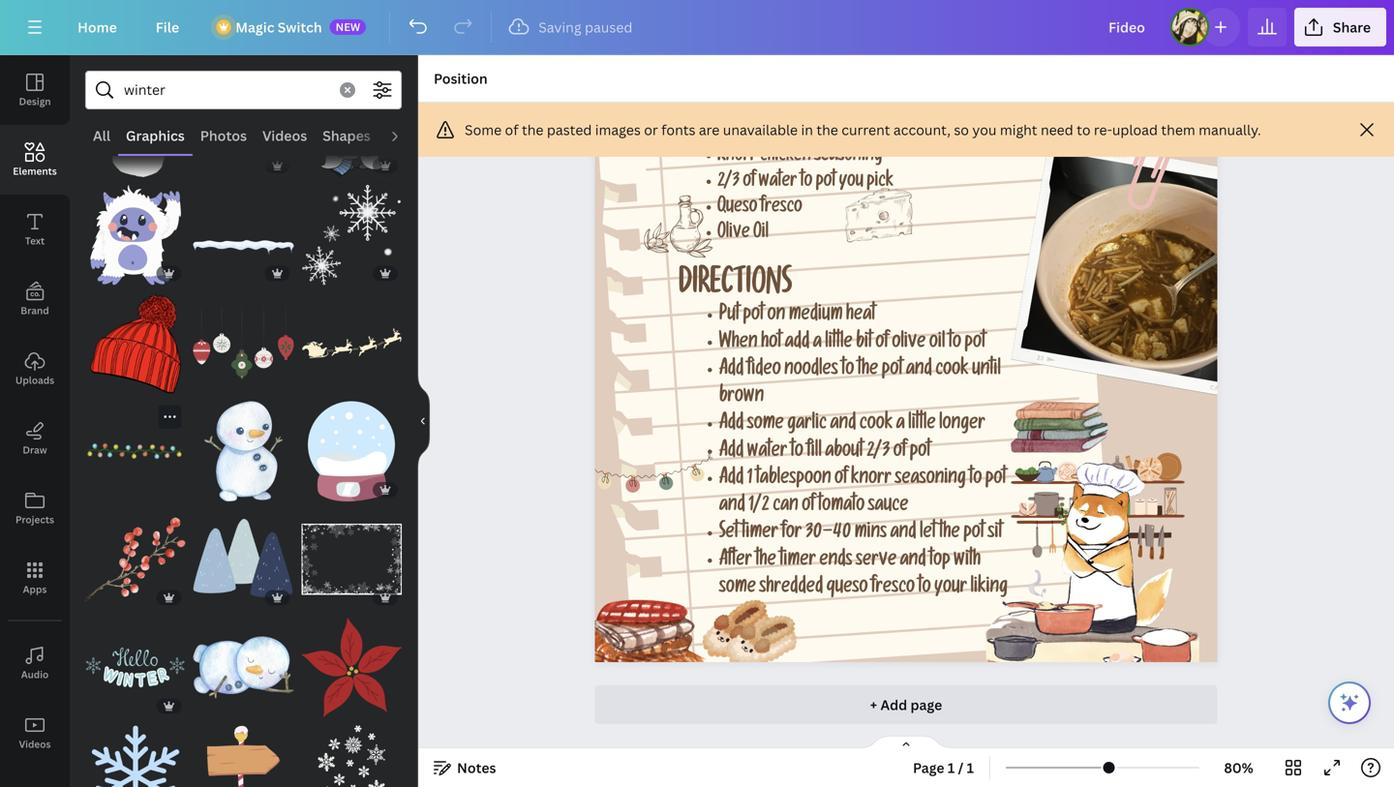 Task type: vqa. For each thing, say whether or not it's contained in the screenshot.
the "learn"
no



Task type: locate. For each thing, give the bounding box(es) containing it.
add
[[720, 361, 744, 381], [720, 416, 744, 436], [720, 443, 744, 463], [720, 470, 744, 490], [881, 696, 908, 715]]

some down the brown
[[748, 416, 784, 436]]

them
[[1162, 121, 1196, 139]]

you right so
[[973, 121, 997, 139]]

+ add page
[[871, 696, 943, 715]]

the right after
[[756, 552, 777, 572]]

watercolor winter illustration, cute snowman image
[[193, 401, 294, 502], [193, 618, 294, 718]]

0 vertical spatial little
[[826, 334, 853, 354]]

audio down "apps"
[[21, 668, 49, 682]]

pot
[[816, 174, 836, 193], [743, 307, 764, 327], [965, 334, 986, 354], [882, 361, 903, 381], [910, 443, 931, 463], [986, 470, 1007, 490], [964, 525, 985, 545]]

fresco inside knorr chicken seasoning 2/3 of water to pot you pick queso fresco olive oil
[[761, 199, 803, 219]]

seasoning down some of the pasted images or fonts are unavailable in the current account, so you might need to re-upload them manually.
[[815, 148, 883, 167]]

1 up 1/2
[[748, 470, 753, 490]]

liking
[[971, 579, 1008, 599]]

garlic
[[788, 416, 827, 436]]

1 vertical spatial 2/3
[[867, 443, 891, 463]]

1 horizontal spatial audio
[[386, 126, 425, 145]]

1 vertical spatial videos
[[19, 738, 51, 751]]

you inside knorr chicken seasoning 2/3 of water to pot you pick queso fresco olive oil
[[839, 174, 864, 193]]

to right noodles
[[842, 361, 855, 381]]

1 horizontal spatial seasoning
[[895, 470, 967, 490]]

and up about on the right bottom
[[831, 416, 857, 436]]

share
[[1334, 18, 1372, 36]]

0 vertical spatial water
[[759, 174, 798, 193]]

1 horizontal spatial audio button
[[379, 117, 433, 154]]

0 horizontal spatial 1
[[748, 470, 753, 490]]

position button
[[426, 63, 496, 94]]

olive
[[893, 334, 926, 354]]

fresco down serve
[[872, 579, 915, 599]]

images
[[596, 121, 641, 139]]

1 horizontal spatial videos button
[[255, 117, 315, 154]]

serve
[[856, 552, 897, 572]]

of up queso
[[743, 174, 756, 193]]

80%
[[1225, 759, 1254, 777]]

all
[[93, 126, 110, 145]]

you left pick
[[839, 174, 864, 193]]

to inside knorr chicken seasoning 2/3 of water to pot you pick queso fresco olive oil
[[801, 174, 813, 193]]

1 horizontal spatial timer
[[780, 552, 817, 572]]

directions
[[679, 272, 793, 304]]

0 horizontal spatial videos
[[19, 738, 51, 751]]

unavailable
[[723, 121, 798, 139]]

fresco up oil
[[761, 199, 803, 219]]

audio
[[386, 126, 425, 145], [21, 668, 49, 682]]

1 vertical spatial water
[[748, 443, 788, 463]]

1 vertical spatial audio
[[21, 668, 49, 682]]

0 vertical spatial a
[[813, 334, 822, 354]]

0 horizontal spatial cook
[[860, 416, 893, 436]]

cook up about on the right bottom
[[860, 416, 893, 436]]

little left longer
[[909, 416, 936, 436]]

home link
[[62, 8, 132, 46]]

videos button
[[255, 117, 315, 154], [0, 698, 70, 768]]

of right some
[[505, 121, 519, 139]]

seasoning inside knorr chicken seasoning 2/3 of water to pot you pick queso fresco olive oil
[[815, 148, 883, 167]]

1/2
[[749, 497, 770, 518]]

modern winter florals. image
[[302, 618, 402, 718]]

1 watercolor winter illustration, cute snowman image from the top
[[193, 401, 294, 502]]

1 left /
[[948, 759, 955, 777]]

1 vertical spatial little
[[909, 416, 936, 436]]

water up tablespoon at the bottom of page
[[748, 443, 788, 463]]

mins
[[855, 525, 887, 545]]

draw
[[23, 444, 47, 457]]

1 vertical spatial some
[[720, 579, 756, 599]]

seasoning
[[815, 148, 883, 167], [895, 470, 967, 490]]

the right let
[[940, 525, 961, 545]]

0 vertical spatial cook
[[936, 361, 969, 381]]

projects button
[[0, 474, 70, 543]]

notes
[[457, 759, 496, 777]]

to
[[1077, 121, 1091, 139], [801, 174, 813, 193], [949, 334, 962, 354], [842, 361, 855, 381], [791, 443, 804, 463], [970, 470, 983, 490], [919, 579, 932, 599]]

little
[[826, 334, 853, 354], [909, 416, 936, 436]]

2 horizontal spatial 1
[[967, 759, 975, 777]]

2/3 up knorr
[[867, 443, 891, 463]]

some down after
[[720, 579, 756, 599]]

christmas snowflake border image
[[302, 510, 402, 610]]

pot left sit
[[964, 525, 985, 545]]

saving paused status
[[500, 15, 643, 39]]

0 horizontal spatial little
[[826, 334, 853, 354]]

cook
[[936, 361, 969, 381], [860, 416, 893, 436]]

1 horizontal spatial a
[[897, 416, 905, 436]]

1 horizontal spatial 1
[[948, 759, 955, 777]]

text
[[25, 234, 45, 248]]

1 vertical spatial you
[[839, 174, 864, 193]]

after
[[720, 552, 753, 572]]

draw button
[[0, 404, 70, 474]]

0 horizontal spatial audio button
[[0, 629, 70, 698]]

1 horizontal spatial videos
[[263, 126, 307, 145]]

1 horizontal spatial you
[[973, 121, 997, 139]]

oil
[[754, 225, 769, 244]]

bit
[[857, 334, 873, 354]]

audio button down "apps"
[[0, 629, 70, 698]]

0 vertical spatial seasoning
[[815, 148, 883, 167]]

white winter snowflakes image
[[302, 185, 402, 285]]

knorr
[[851, 470, 892, 490]]

apps button
[[0, 543, 70, 613]]

side panel tab list
[[0, 55, 70, 788]]

0 horizontal spatial audio
[[21, 668, 49, 682]]

graphics
[[126, 126, 185, 145]]

yeti winter greetings vector illustration image
[[85, 185, 186, 285]]

longer
[[940, 416, 986, 436]]

+ add page button
[[595, 686, 1218, 725]]

knorr chicken seasoning 2/3 of water to pot you pick queso fresco olive oil
[[718, 148, 894, 244]]

uploads button
[[0, 334, 70, 404]]

snowflake image
[[85, 726, 186, 788]]

tomato
[[819, 497, 865, 518]]

2 watercolor winter illustration, cute snowman image from the top
[[193, 618, 294, 718]]

audio button right shapes
[[379, 117, 433, 154]]

1 right /
[[967, 759, 975, 777]]

0 horizontal spatial you
[[839, 174, 864, 193]]

put pot on medium heat when hot add a little bit of olive oil to pot add fideo noodles to the pot and cook until brown add some garlic and cook a little longer add water to fill about 2/3 of pot add 1 tablespoon of knorr seasoning to pot and 1/2 can of tomato sauce set timer for 30-40 mins and let the pot sit after the timer ends serve and top with some shredded queso fresco to your liking
[[720, 307, 1008, 599]]

shapes button
[[315, 117, 379, 154]]

the right in
[[817, 121, 839, 139]]

0 vertical spatial watercolor winter illustration, cute snowman image
[[193, 401, 294, 502]]

the
[[522, 121, 544, 139], [817, 121, 839, 139], [858, 361, 879, 381], [940, 525, 961, 545], [756, 552, 777, 572]]

0 vertical spatial audio button
[[379, 117, 433, 154]]

to left your
[[919, 579, 932, 599]]

timer down 1/2
[[742, 525, 779, 545]]

to left re-
[[1077, 121, 1091, 139]]

of up tomato
[[835, 470, 848, 490]]

1 horizontal spatial fresco
[[872, 579, 915, 599]]

queso
[[827, 579, 868, 599]]

videos
[[263, 126, 307, 145], [19, 738, 51, 751]]

group
[[85, 77, 186, 177], [193, 77, 294, 177], [302, 77, 402, 177], [85, 173, 186, 285], [193, 173, 294, 285], [302, 173, 402, 285], [85, 282, 186, 394], [193, 282, 294, 394], [302, 282, 402, 394], [193, 390, 294, 502], [302, 390, 402, 502], [85, 401, 186, 502], [85, 498, 186, 610], [193, 498, 294, 610], [302, 498, 402, 610], [85, 606, 186, 718], [193, 606, 294, 718], [302, 606, 402, 718], [85, 714, 186, 788], [302, 714, 402, 788], [193, 726, 294, 788]]

of right bit
[[876, 334, 889, 354]]

of inside knorr chicken seasoning 2/3 of water to pot you pick queso fresco olive oil
[[743, 174, 756, 193]]

projects
[[15, 513, 54, 527]]

1 vertical spatial timer
[[780, 552, 817, 572]]

water
[[759, 174, 798, 193], [748, 443, 788, 463]]

manually.
[[1199, 121, 1262, 139]]

videos inside side panel tab list
[[19, 738, 51, 751]]

1 vertical spatial seasoning
[[895, 470, 967, 490]]

0 horizontal spatial timer
[[742, 525, 779, 545]]

water down the chicken
[[759, 174, 798, 193]]

you
[[973, 121, 997, 139], [839, 174, 864, 193]]

cook down oil
[[936, 361, 969, 381]]

0 vertical spatial fresco
[[761, 199, 803, 219]]

and left let
[[891, 525, 917, 545]]

photos button
[[193, 117, 255, 154]]

1 horizontal spatial 2/3
[[867, 443, 891, 463]]

pot down olive
[[882, 361, 903, 381]]

of
[[505, 121, 519, 139], [743, 174, 756, 193], [876, 334, 889, 354], [894, 443, 907, 463], [835, 470, 848, 490], [802, 497, 815, 518]]

and left top
[[901, 552, 927, 572]]

1
[[748, 470, 753, 490], [948, 759, 955, 777], [967, 759, 975, 777]]

main menu bar
[[0, 0, 1395, 55]]

top
[[930, 552, 951, 572]]

account,
[[894, 121, 951, 139]]

might
[[1001, 121, 1038, 139]]

to down the chicken
[[801, 174, 813, 193]]

0 vertical spatial 2/3
[[718, 174, 740, 193]]

audio button
[[379, 117, 433, 154], [0, 629, 70, 698]]

upload
[[1113, 121, 1159, 139]]

photos
[[200, 126, 247, 145]]

0 horizontal spatial fresco
[[761, 199, 803, 219]]

seasoning inside put pot on medium heat when hot add a little bit of olive oil to pot add fideo noodles to the pot and cook until brown add some garlic and cook a little longer add water to fill about 2/3 of pot add 1 tablespoon of knorr seasoning to pot and 1/2 can of tomato sauce set timer for 30-40 mins and let the pot sit after the timer ends serve and top with some shredded queso fresco to your liking
[[895, 470, 967, 490]]

a
[[813, 334, 822, 354], [897, 416, 905, 436]]

fresco
[[761, 199, 803, 219], [872, 579, 915, 599]]

a right 'add'
[[813, 334, 822, 354]]

uploads
[[15, 374, 54, 387]]

audio right "shapes" button
[[386, 126, 425, 145]]

add inside button
[[881, 696, 908, 715]]

0 horizontal spatial seasoning
[[815, 148, 883, 167]]

0 horizontal spatial 2/3
[[718, 174, 740, 193]]

pot right about on the right bottom
[[910, 443, 931, 463]]

text button
[[0, 195, 70, 264]]

1 vertical spatial watercolor winter illustration, cute snowman image
[[193, 618, 294, 718]]

watercolor winter illustration, cute snowman image for hello winter typography image
[[193, 618, 294, 718]]

on
[[768, 307, 786, 327]]

pot left pick
[[816, 174, 836, 193]]

and
[[907, 361, 933, 381], [831, 416, 857, 436], [720, 497, 746, 518], [891, 525, 917, 545], [901, 552, 927, 572]]

1 vertical spatial audio button
[[0, 629, 70, 698]]

of right can
[[802, 497, 815, 518]]

or
[[644, 121, 658, 139]]

2/3 down knorr
[[718, 174, 740, 193]]

timer down 'for'
[[780, 552, 817, 572]]

little left bit
[[826, 334, 853, 354]]

shapes
[[323, 126, 371, 145]]

2/3
[[718, 174, 740, 193], [867, 443, 891, 463]]

fresco inside put pot on medium heat when hot add a little bit of olive oil to pot add fideo noodles to the pot and cook until brown add some garlic and cook a little longer add water to fill about 2/3 of pot add 1 tablespoon of knorr seasoning to pot and 1/2 can of tomato sauce set timer for 30-40 mins and let the pot sit after the timer ends serve and top with some shredded queso fresco to your liking
[[872, 579, 915, 599]]

a left longer
[[897, 416, 905, 436]]

2/3 inside put pot on medium heat when hot add a little bit of olive oil to pot add fideo noodles to the pot and cook until brown add some garlic and cook a little longer add water to fill about 2/3 of pot add 1 tablespoon of knorr seasoning to pot and 1/2 can of tomato sauce set timer for 30-40 mins and let the pot sit after the timer ends serve and top with some shredded queso fresco to your liking
[[867, 443, 891, 463]]

1 vertical spatial fresco
[[872, 579, 915, 599]]

north pole sign image
[[193, 726, 294, 788]]

sauce
[[869, 497, 909, 518]]

seasoning up sauce
[[895, 470, 967, 490]]

0 horizontal spatial videos button
[[0, 698, 70, 768]]

snowman sculpture illustration image
[[85, 77, 186, 177]]



Task type: describe. For each thing, give the bounding box(es) containing it.
0 horizontal spatial a
[[813, 334, 822, 354]]

0 vertical spatial videos button
[[255, 117, 315, 154]]

until
[[973, 361, 1002, 381]]

1 horizontal spatial little
[[909, 416, 936, 436]]

paused
[[585, 18, 633, 36]]

your
[[935, 579, 968, 599]]

with
[[954, 552, 981, 572]]

position
[[434, 69, 488, 88]]

some
[[465, 121, 502, 139]]

winter gnome illustration image
[[302, 77, 402, 177]]

to left fill
[[791, 443, 804, 463]]

1 vertical spatial cook
[[860, 416, 893, 436]]

0 vertical spatial some
[[748, 416, 784, 436]]

0 vertical spatial audio
[[386, 126, 425, 145]]

+
[[871, 696, 878, 715]]

put
[[720, 307, 740, 327]]

page
[[914, 759, 945, 777]]

Search elements search field
[[124, 72, 328, 108]]

share button
[[1295, 8, 1387, 46]]

and left 1/2
[[720, 497, 746, 518]]

winter snow drifts image
[[193, 185, 294, 285]]

40
[[834, 525, 852, 545]]

hide image
[[418, 375, 430, 468]]

2/3 inside knorr chicken seasoning 2/3 of water to pot you pick queso fresco olive oil
[[718, 174, 740, 193]]

audio inside side panel tab list
[[21, 668, 49, 682]]

pick
[[867, 174, 894, 193]]

1 inside put pot on medium heat when hot add a little bit of olive oil to pot add fideo noodles to the pot and cook until brown add some garlic and cook a little longer add water to fill about 2/3 of pot add 1 tablespoon of knorr seasoning to pot and 1/2 can of tomato sauce set timer for 30-40 mins and let the pot sit after the timer ends serve and top with some shredded queso fresco to your liking
[[748, 470, 753, 490]]

watercolor winter red berries image
[[85, 510, 186, 610]]

fideo
[[748, 361, 781, 381]]

graphics button
[[118, 117, 193, 154]]

pot left on at right top
[[743, 307, 764, 327]]

christmas ornaments line pattern image
[[193, 293, 294, 394]]

pot up until
[[965, 334, 986, 354]]

some of the pasted images or fonts are unavailable in the current account, so you might need to re-upload them manually.
[[465, 121, 1262, 139]]

of right about on the right bottom
[[894, 443, 907, 463]]

soft gradient christmas lights illustration image
[[85, 401, 186, 502]]

0 vertical spatial timer
[[742, 525, 779, 545]]

saving
[[539, 18, 582, 36]]

80% button
[[1208, 753, 1271, 784]]

fonts
[[662, 121, 696, 139]]

hot
[[762, 334, 782, 354]]

file button
[[140, 8, 195, 46]]

1 vertical spatial a
[[897, 416, 905, 436]]

the down bit
[[858, 361, 879, 381]]

winter stuff stickers image
[[302, 401, 402, 502]]

when
[[720, 334, 758, 354]]

shredded
[[760, 579, 824, 599]]

to down longer
[[970, 470, 983, 490]]

need
[[1041, 121, 1074, 139]]

olive oil hand drawn image
[[645, 195, 714, 258]]

tablespoon
[[756, 470, 832, 490]]

olive
[[718, 225, 750, 244]]

sit
[[988, 525, 1003, 545]]

ends
[[820, 552, 853, 572]]

are
[[699, 121, 720, 139]]

0 vertical spatial videos
[[263, 126, 307, 145]]

can
[[773, 497, 799, 518]]

brand
[[21, 304, 49, 317]]

kids playing in winter with snowman image
[[193, 77, 294, 177]]

0 vertical spatial you
[[973, 121, 997, 139]]

pasted
[[547, 121, 592, 139]]

elements button
[[0, 125, 70, 195]]

vector image image
[[85, 293, 186, 394]]

magic
[[236, 18, 275, 36]]

page
[[911, 696, 943, 715]]

fill
[[807, 443, 822, 463]]

to right oil
[[949, 334, 962, 354]]

chicken
[[761, 148, 812, 167]]

queso
[[718, 199, 758, 219]]

Design title text field
[[1094, 8, 1163, 46]]

1 vertical spatial videos button
[[0, 698, 70, 768]]

file
[[156, 18, 179, 36]]

home
[[77, 18, 117, 36]]

page 1 / 1
[[914, 759, 975, 777]]

let
[[920, 525, 937, 545]]

so
[[955, 121, 970, 139]]

pot up sit
[[986, 470, 1007, 490]]

saving paused
[[539, 18, 633, 36]]

brand button
[[0, 264, 70, 334]]

add
[[785, 334, 810, 354]]

watercolor winter illustration, cute snowman image for soft gradient christmas lights illustration 'image'
[[193, 401, 294, 502]]

medium
[[789, 307, 843, 327]]

water inside put pot on medium heat when hot add a little bit of olive oil to pot add fideo noodles to the pot and cook until brown add some garlic and cook a little longer add water to fill about 2/3 of pot add 1 tablespoon of knorr seasoning to pot and 1/2 can of tomato sauce set timer for 30-40 mins and let the pot sit after the timer ends serve and top with some shredded queso fresco to your liking
[[748, 443, 788, 463]]

design button
[[0, 55, 70, 125]]

all button
[[85, 117, 118, 154]]

heat
[[847, 307, 876, 327]]

switch
[[278, 18, 322, 36]]

the left pasted
[[522, 121, 544, 139]]

design
[[19, 95, 51, 108]]

show pages image
[[860, 735, 953, 751]]

magic switch
[[236, 18, 322, 36]]

hello winter typography image
[[85, 618, 186, 718]]

elements
[[13, 165, 57, 178]]

knorr
[[718, 148, 757, 167]]

canva assistant image
[[1339, 692, 1362, 715]]

oil
[[930, 334, 946, 354]]

about
[[826, 443, 864, 463]]

1 horizontal spatial cook
[[936, 361, 969, 381]]

hand drawn winter trees image
[[193, 510, 294, 610]]

current
[[842, 121, 891, 139]]

noodles
[[785, 361, 839, 381]]

and down olive
[[907, 361, 933, 381]]

pot inside knorr chicken seasoning 2/3 of water to pot you pick queso fresco olive oil
[[816, 174, 836, 193]]

water inside knorr chicken seasoning 2/3 of water to pot you pick queso fresco olive oil
[[759, 174, 798, 193]]

notes button
[[426, 753, 504, 784]]



